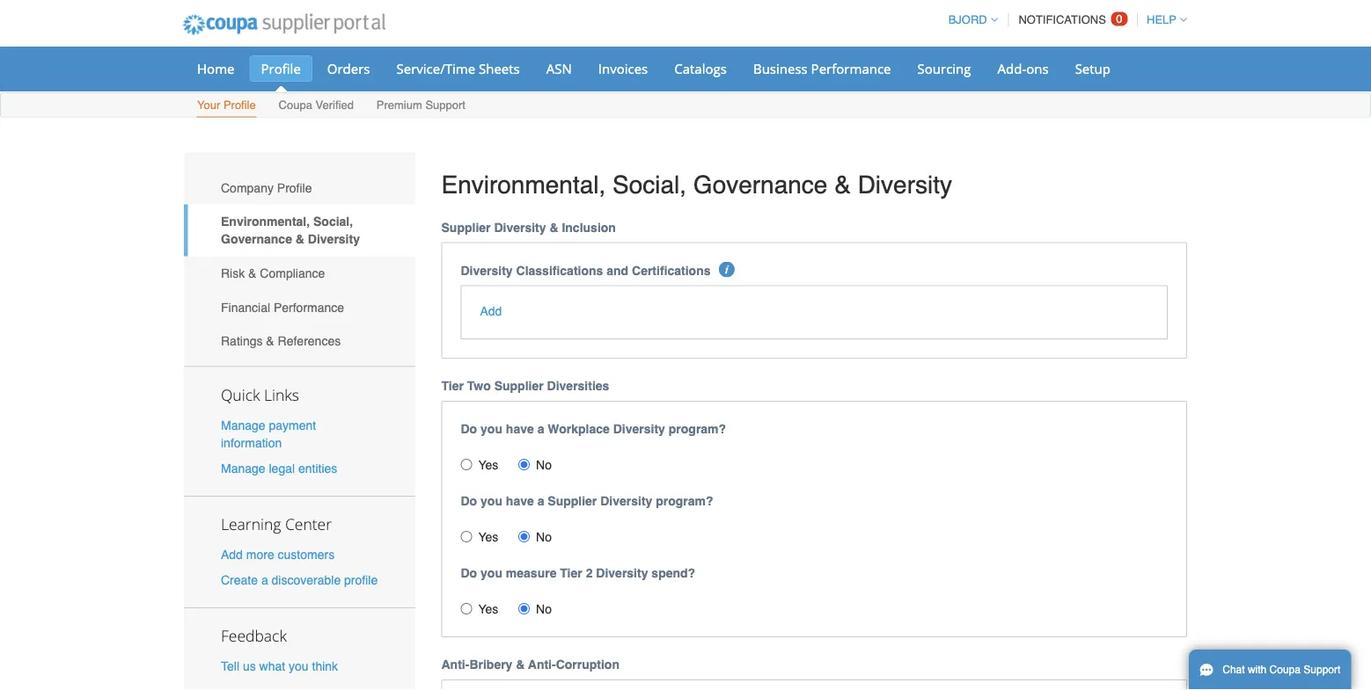 Task type: describe. For each thing, give the bounding box(es) containing it.
add-
[[998, 59, 1027, 77]]

legal
[[269, 462, 295, 476]]

home
[[197, 59, 235, 77]]

no for supplier
[[536, 531, 552, 545]]

do you have a supplier diversity program?
[[461, 495, 714, 509]]

anti-bribery & anti-corruption
[[441, 659, 620, 673]]

performance for business performance
[[811, 59, 891, 77]]

certifications
[[632, 264, 711, 278]]

0 vertical spatial coupa
[[279, 99, 312, 112]]

bjord link
[[941, 13, 998, 26]]

invoices link
[[587, 55, 660, 82]]

orders
[[327, 59, 370, 77]]

additional information image
[[719, 262, 735, 278]]

0 vertical spatial social,
[[613, 171, 687, 199]]

0
[[1116, 12, 1123, 26]]

inclusion
[[562, 221, 616, 235]]

tell us what you think
[[221, 660, 338, 674]]

profile
[[344, 574, 378, 588]]

coupa supplier portal image
[[171, 3, 398, 47]]

0 vertical spatial support
[[426, 99, 466, 112]]

coupa verified link
[[278, 95, 355, 118]]

2 vertical spatial a
[[261, 574, 268, 588]]

add for add more customers
[[221, 548, 243, 562]]

classifications
[[516, 264, 603, 278]]

premium
[[377, 99, 422, 112]]

performance for financial performance
[[274, 300, 344, 314]]

service/time
[[397, 59, 475, 77]]

risk
[[221, 266, 245, 280]]

create
[[221, 574, 258, 588]]

corruption
[[556, 659, 620, 673]]

1 horizontal spatial governance
[[693, 171, 828, 199]]

business performance link
[[742, 55, 903, 82]]

add more customers
[[221, 548, 335, 562]]

asn link
[[535, 55, 583, 82]]

manage payment information link
[[221, 419, 316, 450]]

yes for do you measure tier 2 diversity spend?
[[478, 603, 499, 617]]

us
[[243, 660, 256, 674]]

help
[[1147, 13, 1177, 26]]

catalogs
[[674, 59, 727, 77]]

you for do you measure tier 2 diversity spend?
[[481, 567, 503, 581]]

ratings
[[221, 334, 263, 349]]

add more customers link
[[221, 548, 335, 562]]

diversities
[[547, 380, 609, 394]]

manage payment information
[[221, 419, 316, 450]]

navigation containing notifications 0
[[941, 3, 1187, 37]]

0 vertical spatial profile
[[261, 59, 301, 77]]

company profile
[[221, 181, 312, 195]]

with
[[1248, 665, 1267, 677]]

do for do you have a supplier diversity program?
[[461, 495, 477, 509]]

coupa verified
[[279, 99, 354, 112]]

chat with coupa support button
[[1189, 650, 1351, 691]]

do you have a workplace diversity program?
[[461, 423, 726, 437]]

your profile link
[[196, 95, 257, 118]]

financial
[[221, 300, 270, 314]]

catalogs link
[[663, 55, 738, 82]]

business performance
[[753, 59, 891, 77]]

invoices
[[598, 59, 648, 77]]

financial performance
[[221, 300, 344, 314]]

more
[[246, 548, 274, 562]]

company profile link
[[184, 171, 415, 205]]

service/time sheets
[[397, 59, 520, 77]]

you inside button
[[289, 660, 309, 674]]

two
[[467, 380, 491, 394]]

manage legal entities link
[[221, 462, 337, 476]]

a for supplier
[[537, 495, 544, 509]]

payment
[[269, 419, 316, 433]]

you for do you have a supplier diversity program?
[[481, 495, 503, 509]]

entities
[[298, 462, 337, 476]]

1 anti- from the left
[[441, 659, 470, 673]]

notifications 0
[[1019, 12, 1123, 26]]

manage for manage payment information
[[221, 419, 265, 433]]

quick links
[[221, 385, 299, 405]]

0 vertical spatial supplier
[[441, 221, 491, 235]]

ratings & references
[[221, 334, 341, 349]]

and
[[607, 264, 629, 278]]

measure
[[506, 567, 557, 581]]

ratings & references link
[[184, 324, 415, 358]]

sheets
[[479, 59, 520, 77]]

sourcing link
[[906, 55, 983, 82]]

environmental, social, governance & diversity link
[[184, 205, 415, 256]]

home link
[[186, 55, 246, 82]]

1 horizontal spatial environmental,
[[441, 171, 606, 199]]

sourcing
[[918, 59, 971, 77]]

center
[[285, 514, 332, 535]]

your
[[197, 99, 220, 112]]

financial performance link
[[184, 290, 415, 324]]



Task type: vqa. For each thing, say whether or not it's contained in the screenshot.
first anti- from right
yes



Task type: locate. For each thing, give the bounding box(es) containing it.
1 manage from the top
[[221, 419, 265, 433]]

anti-
[[441, 659, 470, 673], [528, 659, 556, 673]]

0 horizontal spatial coupa
[[279, 99, 312, 112]]

1 vertical spatial tier
[[560, 567, 582, 581]]

profile link
[[250, 55, 312, 82]]

0 vertical spatial program?
[[669, 423, 726, 437]]

1 vertical spatial governance
[[221, 232, 292, 246]]

add for add
[[480, 305, 502, 319]]

1 vertical spatial profile
[[223, 99, 256, 112]]

3 yes from the top
[[478, 603, 499, 617]]

2
[[586, 567, 593, 581]]

feedback
[[221, 626, 287, 647]]

orders link
[[316, 55, 382, 82]]

a for workplace
[[537, 423, 544, 437]]

premium support
[[377, 99, 466, 112]]

manage legal entities
[[221, 462, 337, 476]]

2 manage from the top
[[221, 462, 265, 476]]

1 vertical spatial manage
[[221, 462, 265, 476]]

environmental, down company profile
[[221, 215, 310, 229]]

verified
[[316, 99, 354, 112]]

discoverable
[[272, 574, 341, 588]]

profile for company profile
[[277, 181, 312, 195]]

diversity classifications and certifications
[[461, 264, 711, 278]]

yes for do you have a workplace diversity program?
[[478, 459, 499, 473]]

a up measure
[[537, 495, 544, 509]]

no for workplace
[[536, 459, 552, 473]]

0 horizontal spatial anti-
[[441, 659, 470, 673]]

2 do from the top
[[461, 495, 477, 509]]

navigation
[[941, 3, 1187, 37]]

no for 2
[[536, 603, 552, 617]]

1 vertical spatial a
[[537, 495, 544, 509]]

0 horizontal spatial support
[[426, 99, 466, 112]]

notifications
[[1019, 13, 1106, 26]]

premium support link
[[376, 95, 466, 118]]

0 vertical spatial performance
[[811, 59, 891, 77]]

1 have from the top
[[506, 423, 534, 437]]

1 vertical spatial add
[[221, 548, 243, 562]]

1 horizontal spatial performance
[[811, 59, 891, 77]]

manage for manage legal entities
[[221, 462, 265, 476]]

support right with
[[1304, 665, 1341, 677]]

0 horizontal spatial social,
[[313, 215, 353, 229]]

0 horizontal spatial environmental,
[[221, 215, 310, 229]]

profile right your
[[223, 99, 256, 112]]

have
[[506, 423, 534, 437], [506, 495, 534, 509]]

0 vertical spatial a
[[537, 423, 544, 437]]

environmental, inside environmental, social, governance & diversity
[[221, 215, 310, 229]]

0 vertical spatial have
[[506, 423, 534, 437]]

quick
[[221, 385, 260, 405]]

what
[[259, 660, 285, 674]]

bjord
[[949, 13, 987, 26]]

0 vertical spatial governance
[[693, 171, 828, 199]]

profile for your profile
[[223, 99, 256, 112]]

support inside button
[[1304, 665, 1341, 677]]

tier left "two"
[[441, 380, 464, 394]]

profile
[[261, 59, 301, 77], [223, 99, 256, 112], [277, 181, 312, 195]]

None radio
[[461, 460, 472, 471], [519, 460, 530, 471], [461, 604, 472, 615], [461, 460, 472, 471], [519, 460, 530, 471], [461, 604, 472, 615]]

tell
[[221, 660, 239, 674]]

no down measure
[[536, 603, 552, 617]]

0 horizontal spatial add
[[221, 548, 243, 562]]

0 vertical spatial manage
[[221, 419, 265, 433]]

create a discoverable profile
[[221, 574, 378, 588]]

2 horizontal spatial supplier
[[548, 495, 597, 509]]

references
[[278, 334, 341, 349]]

company
[[221, 181, 274, 195]]

supplier up do you measure tier 2 diversity spend?
[[548, 495, 597, 509]]

coupa left "verified"
[[279, 99, 312, 112]]

1 horizontal spatial tier
[[560, 567, 582, 581]]

1 vertical spatial social,
[[313, 215, 353, 229]]

0 vertical spatial yes
[[478, 459, 499, 473]]

risk & compliance
[[221, 266, 325, 280]]

no up measure
[[536, 531, 552, 545]]

1 no from the top
[[536, 459, 552, 473]]

0 horizontal spatial tier
[[441, 380, 464, 394]]

1 vertical spatial supplier
[[494, 380, 544, 394]]

2 anti- from the left
[[528, 659, 556, 673]]

you for do you have a workplace diversity program?
[[481, 423, 503, 437]]

you
[[481, 423, 503, 437], [481, 495, 503, 509], [481, 567, 503, 581], [289, 660, 309, 674]]

1 vertical spatial have
[[506, 495, 534, 509]]

1 horizontal spatial supplier
[[494, 380, 544, 394]]

your profile
[[197, 99, 256, 112]]

a left workplace
[[537, 423, 544, 437]]

coupa
[[279, 99, 312, 112], [1270, 665, 1301, 677]]

2 vertical spatial no
[[536, 603, 552, 617]]

links
[[264, 385, 299, 405]]

environmental, up the supplier diversity & inclusion
[[441, 171, 606, 199]]

1 vertical spatial coupa
[[1270, 665, 1301, 677]]

3 do from the top
[[461, 567, 477, 581]]

program? for do you have a workplace diversity program?
[[669, 423, 726, 437]]

0 vertical spatial add
[[480, 305, 502, 319]]

have for workplace
[[506, 423, 534, 437]]

ons
[[1027, 59, 1049, 77]]

performance right business
[[811, 59, 891, 77]]

diversity
[[858, 171, 952, 199], [494, 221, 546, 235], [308, 232, 360, 246], [461, 264, 513, 278], [613, 423, 665, 437], [601, 495, 653, 509], [596, 567, 648, 581]]

manage down information
[[221, 462, 265, 476]]

2 vertical spatial profile
[[277, 181, 312, 195]]

have for supplier
[[506, 495, 534, 509]]

create a discoverable profile link
[[221, 574, 378, 588]]

2 yes from the top
[[478, 531, 499, 545]]

manage up information
[[221, 419, 265, 433]]

add up create
[[221, 548, 243, 562]]

learning
[[221, 514, 281, 535]]

manage inside manage payment information
[[221, 419, 265, 433]]

social, inside environmental, social, governance & diversity
[[313, 215, 353, 229]]

0 vertical spatial tier
[[441, 380, 464, 394]]

social, down company profile link
[[313, 215, 353, 229]]

have down tier two supplier diversities
[[506, 423, 534, 437]]

2 no from the top
[[536, 531, 552, 545]]

0 horizontal spatial performance
[[274, 300, 344, 314]]

help link
[[1139, 13, 1187, 26]]

profile down coupa supplier portal image
[[261, 59, 301, 77]]

1 vertical spatial support
[[1304, 665, 1341, 677]]

1 horizontal spatial social,
[[613, 171, 687, 199]]

2 vertical spatial supplier
[[548, 495, 597, 509]]

0 horizontal spatial supplier
[[441, 221, 491, 235]]

tier left 2
[[560, 567, 582, 581]]

performance
[[811, 59, 891, 77], [274, 300, 344, 314]]

workplace
[[548, 423, 610, 437]]

add up "two"
[[480, 305, 502, 319]]

setup
[[1075, 59, 1111, 77]]

setup link
[[1064, 55, 1122, 82]]

diversity inside environmental, social, governance & diversity
[[308, 232, 360, 246]]

social, up inclusion
[[613, 171, 687, 199]]

1 vertical spatial environmental, social, governance & diversity
[[221, 215, 360, 246]]

yes for do you have a supplier diversity program?
[[478, 531, 499, 545]]

customers
[[278, 548, 335, 562]]

tier two supplier diversities
[[441, 380, 609, 394]]

1 vertical spatial do
[[461, 495, 477, 509]]

1 vertical spatial no
[[536, 531, 552, 545]]

1 horizontal spatial anti-
[[528, 659, 556, 673]]

supplier right "two"
[[494, 380, 544, 394]]

do
[[461, 423, 477, 437], [461, 495, 477, 509], [461, 567, 477, 581]]

1 do from the top
[[461, 423, 477, 437]]

0 horizontal spatial governance
[[221, 232, 292, 246]]

coupa right with
[[1270, 665, 1301, 677]]

think
[[312, 660, 338, 674]]

risk & compliance link
[[184, 256, 415, 290]]

support down service/time
[[426, 99, 466, 112]]

0 vertical spatial environmental,
[[441, 171, 606, 199]]

1 horizontal spatial environmental, social, governance & diversity
[[441, 171, 952, 199]]

governance
[[693, 171, 828, 199], [221, 232, 292, 246]]

add-ons
[[998, 59, 1049, 77]]

add button
[[480, 303, 502, 321]]

supplier
[[441, 221, 491, 235], [494, 380, 544, 394], [548, 495, 597, 509]]

&
[[835, 171, 851, 199], [550, 221, 559, 235], [296, 232, 305, 246], [248, 266, 257, 280], [266, 334, 274, 349], [516, 659, 525, 673]]

support
[[426, 99, 466, 112], [1304, 665, 1341, 677]]

2 have from the top
[[506, 495, 534, 509]]

2 vertical spatial do
[[461, 567, 477, 581]]

chat
[[1223, 665, 1245, 677]]

0 vertical spatial environmental, social, governance & diversity
[[441, 171, 952, 199]]

add-ons link
[[986, 55, 1060, 82]]

0 horizontal spatial environmental, social, governance & diversity
[[221, 215, 360, 246]]

chat with coupa support
[[1223, 665, 1341, 677]]

spend?
[[652, 567, 695, 581]]

profile up "environmental, social, governance & diversity" link
[[277, 181, 312, 195]]

2 vertical spatial yes
[[478, 603, 499, 617]]

0 vertical spatial do
[[461, 423, 477, 437]]

no down workplace
[[536, 459, 552, 473]]

0 vertical spatial no
[[536, 459, 552, 473]]

do you measure tier 2 diversity spend?
[[461, 567, 695, 581]]

program? for do you have a supplier diversity program?
[[656, 495, 714, 509]]

1 yes from the top
[[478, 459, 499, 473]]

performance up 'references'
[[274, 300, 344, 314]]

3 no from the top
[[536, 603, 552, 617]]

1 horizontal spatial support
[[1304, 665, 1341, 677]]

1 horizontal spatial coupa
[[1270, 665, 1301, 677]]

do for do you measure tier 2 diversity spend?
[[461, 567, 477, 581]]

have up measure
[[506, 495, 534, 509]]

program?
[[669, 423, 726, 437], [656, 495, 714, 509]]

business
[[753, 59, 808, 77]]

1 vertical spatial yes
[[478, 531, 499, 545]]

service/time sheets link
[[385, 55, 531, 82]]

do for do you have a workplace diversity program?
[[461, 423, 477, 437]]

social,
[[613, 171, 687, 199], [313, 215, 353, 229]]

asn
[[546, 59, 572, 77]]

a right create
[[261, 574, 268, 588]]

learning center
[[221, 514, 332, 535]]

manage
[[221, 419, 265, 433], [221, 462, 265, 476]]

1 vertical spatial environmental,
[[221, 215, 310, 229]]

None radio
[[461, 532, 472, 543], [519, 532, 530, 543], [519, 604, 530, 615], [461, 532, 472, 543], [519, 532, 530, 543], [519, 604, 530, 615]]

supplier diversity & inclusion
[[441, 221, 616, 235]]

compliance
[[260, 266, 325, 280]]

1 vertical spatial program?
[[656, 495, 714, 509]]

supplier up add button
[[441, 221, 491, 235]]

1 horizontal spatial add
[[480, 305, 502, 319]]

a
[[537, 423, 544, 437], [537, 495, 544, 509], [261, 574, 268, 588]]

1 vertical spatial performance
[[274, 300, 344, 314]]

coupa inside button
[[1270, 665, 1301, 677]]

tier
[[441, 380, 464, 394], [560, 567, 582, 581]]



